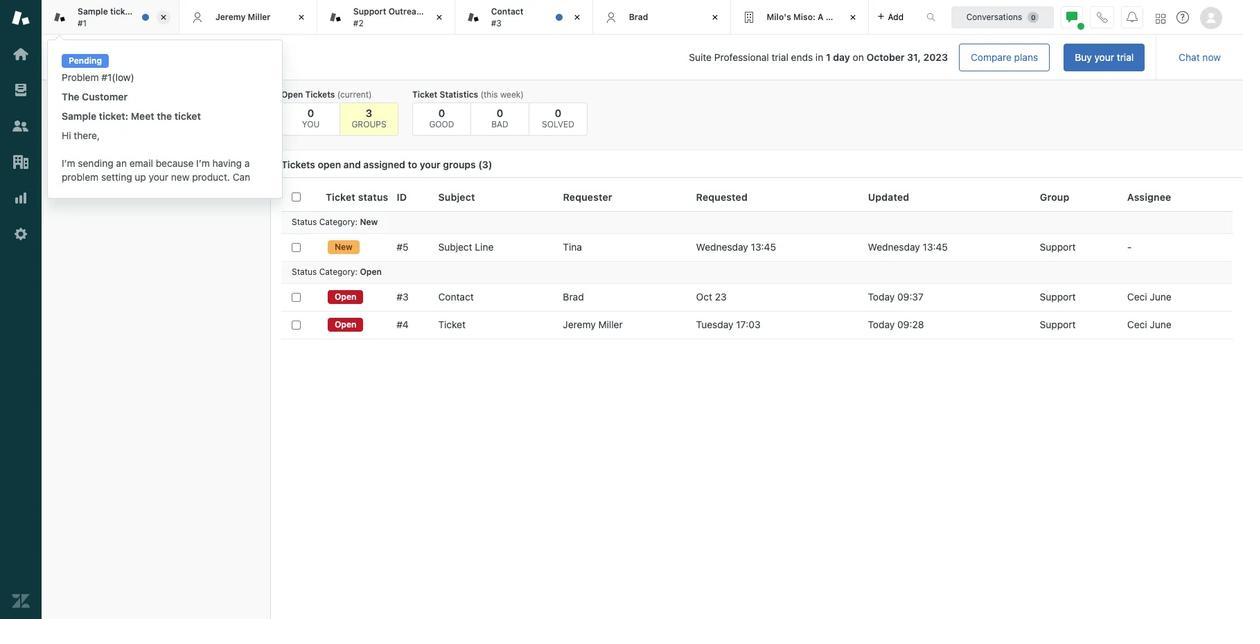 Task type: vqa. For each thing, say whether or not it's contained in the screenshot.
customers for Zendesk
no



Task type: locate. For each thing, give the bounding box(es) containing it.
( right groups
[[479, 159, 483, 171]]

(
[[112, 71, 116, 83], [479, 159, 483, 171]]

tuesday 17:03
[[697, 319, 761, 331]]

1 vertical spatial (
[[479, 159, 483, 171]]

button displays agent's chat status as online. image
[[1067, 11, 1078, 23]]

0 horizontal spatial jeremy
[[216, 12, 246, 22]]

: down the status category : new
[[355, 267, 358, 278]]

customer inside hi there, i'm sending an email because i'm having a problem setting up your new product. can you help me troubleshoot? thanks, the customer
[[81, 227, 125, 239]]

5 close image from the left
[[846, 10, 860, 24]]

0 vertical spatial to
[[94, 87, 103, 98]]

views image
[[12, 81, 30, 99]]

#3 inside contact #3
[[491, 18, 502, 28]]

1 horizontal spatial contact
[[491, 6, 524, 17]]

close image up get started tab list
[[157, 10, 171, 24]]

1 vertical spatial category
[[319, 267, 355, 278]]

2 vertical spatial ticket
[[439, 319, 466, 331]]

you
[[62, 185, 78, 197]]

hi there, i'm sending an email because i'm having a problem setting up your new product. can you help me troubleshoot? thanks, the customer
[[62, 130, 250, 239]]

solved
[[542, 119, 575, 130]]

wednesday 13:45
[[697, 241, 777, 253], [869, 241, 949, 253]]

1 vertical spatial to
[[408, 159, 418, 171]]

1 horizontal spatial trial
[[1118, 51, 1134, 63]]

0 vertical spatial today
[[869, 291, 895, 303]]

trial
[[772, 51, 789, 63], [1118, 51, 1134, 63]]

2 subject from the top
[[439, 241, 473, 253]]

ends
[[792, 51, 813, 63]]

2 june from the top
[[1151, 319, 1172, 331]]

0 horizontal spatial 13:45
[[751, 241, 777, 253]]

today for today 09:37
[[869, 291, 895, 303]]

1 today from the top
[[869, 291, 895, 303]]

new up status category : open
[[335, 242, 353, 252]]

ticket up the status category : new
[[326, 191, 356, 203]]

1 wednesday 13:45 from the left
[[697, 241, 777, 253]]

trial for professional
[[772, 51, 789, 63]]

23
[[715, 291, 727, 303]]

june for today 09:37
[[1151, 291, 1172, 303]]

tickets
[[305, 89, 335, 100], [282, 159, 315, 171]]

0 vertical spatial miller
[[248, 12, 271, 22]]

a
[[245, 157, 250, 169]]

#2
[[354, 18, 364, 28]]

the down thanks,
[[62, 227, 79, 239]]

close image left the #2 on the left of page
[[295, 10, 308, 24]]

09:37
[[898, 291, 924, 303]]

tickets up 0 you
[[305, 89, 335, 100]]

ceci
[[1128, 291, 1148, 303], [1128, 319, 1148, 331]]

0 vertical spatial jeremy miller
[[216, 12, 271, 22]]

0 horizontal spatial ticket
[[326, 191, 356, 203]]

miller inside tab
[[248, 12, 271, 22]]

0 vertical spatial #3
[[491, 18, 502, 28]]

0 inside 0 good
[[439, 107, 445, 119]]

0 vertical spatial category
[[319, 217, 355, 228]]

2 : from the top
[[355, 267, 358, 278]]

line
[[475, 241, 494, 253]]

setting
[[101, 171, 132, 183]]

ticket up 0 good at the left top
[[413, 89, 438, 100]]

#5
[[397, 241, 409, 253]]

support for wednesday 13:45
[[1040, 241, 1076, 253]]

0 for 0 solved
[[555, 107, 562, 119]]

wednesday 13:45 up 09:37
[[869, 241, 949, 253]]

0 vertical spatial status
[[292, 217, 317, 228]]

week)
[[501, 89, 524, 100]]

1 vertical spatial june
[[1151, 319, 1172, 331]]

1 vertical spatial contact
[[439, 291, 474, 303]]

0 horizontal spatial 1
[[107, 71, 112, 83]]

the
[[62, 91, 79, 103], [62, 227, 79, 239]]

1 ceci from the top
[[1128, 291, 1148, 303]]

0 vertical spatial (
[[112, 71, 116, 83]]

close image inside brad tab
[[708, 10, 722, 24]]

june
[[1151, 291, 1172, 303], [1151, 319, 1172, 331]]

3 0 from the left
[[497, 107, 504, 119]]

0 for 0 good
[[439, 107, 445, 119]]

3 inside 3 groups
[[366, 107, 373, 119]]

1 trial from the left
[[772, 51, 789, 63]]

customer down thanks,
[[81, 227, 125, 239]]

admin image
[[12, 225, 30, 243]]

to
[[94, 87, 103, 98], [408, 159, 418, 171]]

0 horizontal spatial #3
[[397, 291, 409, 303]]

1 horizontal spatial wednesday
[[869, 241, 921, 253]]

1 vertical spatial 1
[[107, 71, 112, 83]]

#
[[101, 71, 107, 83]]

tickets left open
[[282, 159, 315, 171]]

main element
[[0, 0, 42, 620]]

( right #
[[112, 71, 116, 83]]

0 horizontal spatial i'm
[[62, 157, 75, 169]]

compare plans
[[971, 51, 1039, 63]]

0 bad
[[492, 107, 509, 130]]

ticket down contact link
[[439, 319, 466, 331]]

close image
[[157, 10, 171, 24], [295, 10, 308, 24], [433, 10, 446, 24], [708, 10, 722, 24], [846, 10, 860, 24]]

2 ceci from the top
[[1128, 319, 1148, 331]]

ticket
[[413, 89, 438, 100], [326, 191, 356, 203], [439, 319, 466, 331]]

ceci june
[[1128, 291, 1172, 303], [1128, 319, 1172, 331]]

zendesk products image
[[1157, 14, 1166, 23]]

0 down statistics
[[439, 107, 445, 119]]

ticket for statistics
[[413, 89, 438, 100]]

close image inside jeremy miller tab
[[295, 10, 308, 24]]

add button
[[869, 0, 912, 34]]

2 close image from the left
[[295, 10, 308, 24]]

1 vertical spatial the
[[62, 227, 79, 239]]

1 status from the top
[[292, 217, 317, 228]]

4 close image from the left
[[708, 10, 722, 24]]

3 right groups
[[483, 159, 489, 171]]

status down the status category : new
[[292, 267, 317, 278]]

1 13:45 from the left
[[751, 241, 777, 253]]

close image left subsidiary
[[846, 10, 860, 24]]

1
[[827, 51, 831, 63], [107, 71, 112, 83]]

brad tab
[[593, 0, 731, 35]]

1 horizontal spatial )
[[489, 159, 493, 171]]

0 vertical spatial jeremy
[[216, 12, 246, 22]]

1 horizontal spatial miller
[[599, 319, 623, 331]]

pending problem # 1 ( low )
[[62, 55, 134, 83]]

milo's
[[767, 12, 792, 22]]

to down #
[[94, 87, 103, 98]]

new
[[360, 217, 378, 228], [335, 242, 353, 252]]

section
[[254, 44, 1146, 71]]

today 09:37
[[869, 291, 924, 303]]

2 status from the top
[[292, 267, 317, 278]]

customers image
[[12, 117, 30, 135]]

1 horizontal spatial brad
[[629, 12, 649, 22]]

the up recent
[[62, 91, 79, 103]]

category down ticket status
[[319, 217, 355, 228]]

0 vertical spatial 3
[[366, 107, 373, 119]]

i'm up product.
[[196, 157, 210, 169]]

status for status category : open
[[292, 267, 317, 278]]

0 down (this
[[497, 107, 504, 119]]

trial for your
[[1118, 51, 1134, 63]]

0 horizontal spatial wednesday 13:45
[[697, 241, 777, 253]]

customer
[[82, 91, 128, 103], [81, 227, 125, 239]]

0 vertical spatial new
[[360, 217, 378, 228]]

2 horizontal spatial ticket
[[439, 319, 466, 331]]

1 vertical spatial tickets
[[282, 159, 315, 171]]

0 vertical spatial the
[[62, 91, 79, 103]]

1 category from the top
[[319, 217, 355, 228]]

june for today 09:28
[[1151, 319, 1172, 331]]

status down select all tickets checkbox at the left top of page
[[292, 217, 317, 228]]

wednesday 13:45 down requested
[[697, 241, 777, 253]]

0 horizontal spatial to
[[94, 87, 103, 98]]

organizations image
[[12, 153, 30, 171]]

0 right 0 bad
[[555, 107, 562, 119]]

( inside pending problem # 1 ( low )
[[112, 71, 116, 83]]

section containing suite professional trial ends in
[[254, 44, 1146, 71]]

2 ceci june from the top
[[1128, 319, 1172, 331]]

1 vertical spatial subject
[[439, 241, 473, 253]]

subject line
[[439, 241, 494, 253]]

0 vertical spatial june
[[1151, 291, 1172, 303]]

0 down open tickets (current)
[[308, 107, 314, 119]]

1 vertical spatial ticket
[[326, 191, 356, 203]]

notifications image
[[1127, 11, 1139, 23]]

ceci for today 09:37
[[1128, 291, 1148, 303]]

3 close image from the left
[[433, 10, 446, 24]]

1 left low
[[107, 71, 112, 83]]

0 vertical spatial contact
[[491, 6, 524, 17]]

can
[[233, 171, 250, 183]]

1 horizontal spatial 13:45
[[923, 241, 949, 253]]

subject left the line
[[439, 241, 473, 253]]

3 down (current)
[[366, 107, 373, 119]]

0 horizontal spatial wednesday
[[697, 241, 749, 253]]

(this
[[481, 89, 498, 100]]

2 0 from the left
[[439, 107, 445, 119]]

1 : from the top
[[355, 217, 358, 228]]

)
[[131, 71, 134, 83], [489, 159, 493, 171]]

1 vertical spatial #3
[[397, 291, 409, 303]]

1 horizontal spatial jeremy
[[563, 319, 596, 331]]

None checkbox
[[292, 243, 301, 252], [292, 293, 301, 302], [292, 321, 301, 330], [292, 243, 301, 252], [292, 293, 301, 302], [292, 321, 301, 330]]

contact inside the tabs tab list
[[491, 6, 524, 17]]

2 the from the top
[[62, 227, 79, 239]]

1 horizontal spatial i'm
[[196, 157, 210, 169]]

subsidiary
[[861, 12, 904, 22]]

1 0 from the left
[[308, 107, 314, 119]]

your right buy
[[1095, 51, 1115, 63]]

get started tab list
[[64, 54, 243, 80]]

ticket link
[[439, 319, 466, 331]]

close image for milo's miso: a foodlez subsidiary
[[846, 10, 860, 24]]

buy your trial
[[1076, 51, 1134, 63]]

close image right outreach
[[433, 10, 446, 24]]

0 horizontal spatial miller
[[248, 12, 271, 22]]

2023
[[924, 51, 949, 63]]

support for today 09:37
[[1040, 291, 1076, 303]]

having
[[213, 157, 242, 169]]

2 today from the top
[[869, 319, 895, 331]]

0 you
[[302, 107, 320, 130]]

1 horizontal spatial 1
[[827, 51, 831, 63]]

3
[[366, 107, 373, 119], [483, 159, 489, 171]]

1 vertical spatial customer
[[81, 227, 125, 239]]

to right the assigned
[[408, 159, 418, 171]]

contact #3
[[491, 6, 524, 28]]

miller
[[248, 12, 271, 22], [599, 319, 623, 331]]

2 13:45 from the left
[[923, 241, 949, 253]]

close image for brad
[[708, 10, 722, 24]]

0 horizontal spatial )
[[131, 71, 134, 83]]

i'm up problem on the top
[[62, 157, 75, 169]]

1 horizontal spatial wednesday 13:45
[[869, 241, 949, 253]]

status
[[358, 191, 389, 203]]

1 inside pending problem # 1 ( low )
[[107, 71, 112, 83]]

: down ticket status
[[355, 217, 358, 228]]

your down low
[[106, 87, 127, 98]]

0 inside 0 you
[[308, 107, 314, 119]]

zendesk image
[[12, 593, 30, 611]]

compare
[[971, 51, 1012, 63]]

wednesday up "23"
[[697, 241, 749, 253]]

2 trial from the left
[[1118, 51, 1134, 63]]

trial down notifications icon
[[1118, 51, 1134, 63]]

1 ceci june from the top
[[1128, 291, 1172, 303]]

0 vertical spatial customer
[[82, 91, 128, 103]]

0 for 0 you
[[308, 107, 314, 119]]

1 vertical spatial :
[[355, 267, 358, 278]]

1 vertical spatial new
[[335, 242, 353, 252]]

tab containing support outreach
[[317, 0, 455, 35]]

today 09:28
[[869, 319, 925, 331]]

tab
[[317, 0, 455, 35], [455, 0, 593, 35], [153, 54, 243, 80]]

2 wednesday 13:45 from the left
[[869, 241, 949, 253]]

support
[[354, 6, 387, 17], [1040, 241, 1076, 253], [1040, 291, 1076, 303], [1040, 319, 1076, 331]]

i'm
[[62, 157, 75, 169], [196, 157, 210, 169]]

your up troubleshoot?
[[149, 171, 169, 183]]

1 close image from the left
[[157, 10, 171, 24]]

good
[[429, 119, 455, 130]]

today left 09:37
[[869, 291, 895, 303]]

the
[[157, 110, 172, 122]]

brad down tina
[[563, 291, 584, 303]]

0 horizontal spatial 3
[[366, 107, 373, 119]]

category
[[319, 217, 355, 228], [319, 267, 355, 278]]

1 vertical spatial jeremy miller
[[563, 319, 623, 331]]

0 horizontal spatial contact
[[439, 291, 474, 303]]

0 vertical spatial :
[[355, 217, 358, 228]]

today
[[869, 291, 895, 303], [869, 319, 895, 331]]

1 wednesday from the left
[[697, 241, 749, 253]]

1 vertical spatial )
[[489, 159, 493, 171]]

no
[[52, 105, 65, 117]]

0 horizontal spatial jeremy miller
[[216, 12, 271, 22]]

1 horizontal spatial (
[[479, 159, 483, 171]]

1 horizontal spatial ticket
[[413, 89, 438, 100]]

0 vertical spatial ceci
[[1128, 291, 1148, 303]]

1 june from the top
[[1151, 291, 1172, 303]]

updates
[[52, 87, 91, 98]]

ceci june for 09:37
[[1128, 291, 1172, 303]]

recent
[[67, 105, 96, 117]]

compare plans button
[[960, 44, 1051, 71]]

1 vertical spatial status
[[292, 267, 317, 278]]

tooltip
[[47, 40, 283, 239]]

close image up "suite"
[[708, 10, 722, 24]]

an
[[116, 157, 127, 169]]

0 for 0 bad
[[497, 107, 504, 119]]

1 horizontal spatial new
[[360, 217, 378, 228]]

0 inside 0 bad
[[497, 107, 504, 119]]

jeremy miller inside tab
[[216, 12, 271, 22]]

0 good
[[429, 107, 455, 130]]

wednesday up "today 09:37"
[[869, 241, 921, 253]]

contact
[[491, 6, 524, 17], [439, 291, 474, 303]]

contact link
[[439, 291, 474, 304]]

1 vertical spatial today
[[869, 319, 895, 331]]

category down the status category : new
[[319, 267, 355, 278]]

1 vertical spatial ceci june
[[1128, 319, 1172, 331]]

id
[[397, 191, 407, 203]]

1 vertical spatial brad
[[563, 291, 584, 303]]

jeremy inside tab
[[216, 12, 246, 22]]

0 horizontal spatial new
[[335, 242, 353, 252]]

today left 09:28
[[869, 319, 895, 331]]

0 vertical spatial )
[[131, 71, 134, 83]]

2 category from the top
[[319, 267, 355, 278]]

#1
[[78, 18, 87, 28]]

1 horizontal spatial 3
[[483, 159, 489, 171]]

subject inside subject line link
[[439, 241, 473, 253]]

subject down groups
[[439, 191, 475, 203]]

problem
[[62, 171, 99, 183]]

0 vertical spatial subject
[[439, 191, 475, 203]]

brad
[[629, 12, 649, 22], [563, 291, 584, 303]]

subject
[[439, 191, 475, 203], [439, 241, 473, 253]]

close image inside milo's miso: a foodlez subsidiary tab
[[846, 10, 860, 24]]

brad right close icon
[[629, 12, 649, 22]]

new down status
[[360, 217, 378, 228]]

0 vertical spatial ceci june
[[1128, 291, 1172, 303]]

1 vertical spatial ceci
[[1128, 319, 1148, 331]]

0 horizontal spatial trial
[[772, 51, 789, 63]]

contact for contact #3
[[491, 6, 524, 17]]

) right groups
[[489, 159, 493, 171]]

0 vertical spatial ticket
[[413, 89, 438, 100]]

ticket
[[175, 110, 201, 122]]

1 the from the top
[[62, 91, 79, 103]]

milo's miso: a foodlez subsidiary tab
[[731, 0, 904, 35]]

ceci june for 09:28
[[1128, 319, 1172, 331]]

October 31, 2023 text field
[[867, 51, 949, 63]]

close image inside #1 tab
[[157, 10, 171, 24]]

professional
[[715, 51, 769, 63]]

0 vertical spatial brad
[[629, 12, 649, 22]]

ceci for today 09:28
[[1128, 319, 1148, 331]]

: for open
[[355, 267, 358, 278]]

trial left ends
[[772, 51, 789, 63]]

trial inside button
[[1118, 51, 1134, 63]]

customer down #
[[82, 91, 128, 103]]

4 0 from the left
[[555, 107, 562, 119]]

1 horizontal spatial #3
[[491, 18, 502, 28]]

tabs tab list
[[42, 0, 912, 35]]

grid
[[271, 184, 1244, 620]]

0 horizontal spatial (
[[112, 71, 116, 83]]

jeremy
[[216, 12, 246, 22], [563, 319, 596, 331]]

) up tickets
[[131, 71, 134, 83]]

0 inside 0 solved
[[555, 107, 562, 119]]

today for today 09:28
[[869, 319, 895, 331]]

1 subject from the top
[[439, 191, 475, 203]]

1 right in at top
[[827, 51, 831, 63]]



Task type: describe. For each thing, give the bounding box(es) containing it.
support outreach #2
[[354, 6, 427, 28]]

the customer
[[62, 91, 128, 103]]

to inside updates to your tickets no recent updates.
[[94, 87, 103, 98]]

outreach
[[389, 6, 427, 17]]

new
[[171, 171, 190, 183]]

a
[[818, 12, 824, 22]]

1 horizontal spatial to
[[408, 159, 418, 171]]

1 vertical spatial 3
[[483, 159, 489, 171]]

groups
[[443, 159, 476, 171]]

get started
[[83, 61, 134, 73]]

sending
[[78, 157, 113, 169]]

meet
[[131, 110, 154, 122]]

add
[[889, 11, 904, 22]]

reporting image
[[12, 189, 30, 207]]

chat now button
[[1168, 44, 1233, 71]]

ticket for status
[[326, 191, 356, 203]]

the inside hi there, i'm sending an email because i'm having a problem setting up your new product. can you help me troubleshoot? thanks, the customer
[[62, 227, 79, 239]]

contact for contact
[[439, 291, 474, 303]]

close image for jeremy miller
[[295, 10, 308, 24]]

tooltip containing problem
[[47, 40, 283, 239]]

assigned
[[364, 159, 406, 171]]

low
[[116, 71, 131, 83]]

requester
[[563, 191, 613, 203]]

tickets
[[129, 87, 161, 98]]

tina
[[563, 241, 582, 253]]

started
[[102, 61, 134, 73]]

) inside pending problem # 1 ( low )
[[131, 71, 134, 83]]

your inside button
[[1095, 51, 1115, 63]]

ticket status
[[326, 191, 389, 203]]

oct 23
[[697, 291, 727, 303]]

(current)
[[337, 89, 372, 100]]

on
[[853, 51, 864, 63]]

3 groups
[[352, 107, 387, 130]]

category for new
[[319, 217, 355, 228]]

support inside support outreach #2
[[354, 6, 387, 17]]

jeremy miller tab
[[180, 0, 317, 35]]

up
[[135, 171, 146, 183]]

hi
[[62, 130, 71, 141]]

and
[[344, 159, 361, 171]]

1 vertical spatial jeremy
[[563, 319, 596, 331]]

because
[[156, 157, 194, 169]]

troubleshoot?
[[119, 185, 181, 197]]

you
[[302, 119, 320, 130]]

2 i'm from the left
[[196, 157, 210, 169]]

miso:
[[794, 12, 816, 22]]

31,
[[908, 51, 922, 63]]

support for today 09:28
[[1040, 319, 1076, 331]]

conversations button
[[952, 6, 1055, 28]]

open tickets (current)
[[282, 89, 372, 100]]

1 vertical spatial miller
[[599, 319, 623, 331]]

in
[[816, 51, 824, 63]]

open
[[318, 159, 341, 171]]

09:28
[[898, 319, 925, 331]]

bad
[[492, 119, 509, 130]]

your left groups
[[420, 159, 441, 171]]

help
[[80, 185, 100, 197]]

: for new
[[355, 217, 358, 228]]

grid containing ticket status
[[271, 184, 1244, 620]]

0 horizontal spatial brad
[[563, 291, 584, 303]]

1 horizontal spatial jeremy miller
[[563, 319, 623, 331]]

updated
[[869, 191, 910, 203]]

ticket statistics (this week)
[[413, 89, 524, 100]]

subject line link
[[439, 241, 494, 254]]

tab containing contact
[[455, 0, 593, 35]]

status category : new
[[292, 217, 378, 228]]

tuesday
[[697, 319, 734, 331]]

close image
[[570, 10, 584, 24]]

1 i'm from the left
[[62, 157, 75, 169]]

product.
[[192, 171, 230, 183]]

#4
[[397, 319, 409, 331]]

buy
[[1076, 51, 1093, 63]]

sample ticket: meet the ticket
[[62, 110, 201, 122]]

email
[[130, 157, 153, 169]]

0 solved
[[542, 107, 575, 130]]

0 vertical spatial tickets
[[305, 89, 335, 100]]

status category : open
[[292, 267, 382, 278]]

2 wednesday from the left
[[869, 241, 921, 253]]

buy your trial button
[[1064, 44, 1146, 71]]

get
[[83, 61, 99, 73]]

chat now
[[1180, 51, 1222, 63]]

groups
[[352, 119, 387, 130]]

category for open
[[319, 267, 355, 278]]

get help image
[[1177, 11, 1190, 24]]

Select All Tickets checkbox
[[292, 193, 301, 202]]

get started image
[[12, 45, 30, 63]]

#1 tab
[[42, 0, 180, 35]]

october
[[867, 51, 905, 63]]

status for status category : new
[[292, 217, 317, 228]]

brad inside tab
[[629, 12, 649, 22]]

now
[[1203, 51, 1222, 63]]

foodlez
[[826, 12, 859, 22]]

suite
[[689, 51, 712, 63]]

conversations
[[967, 11, 1023, 22]]

your inside hi there, i'm sending an email because i'm having a problem setting up your new product. can you help me troubleshoot? thanks, the customer
[[149, 171, 169, 183]]

subject for subject
[[439, 191, 475, 203]]

milo's miso: a foodlez subsidiary
[[767, 12, 904, 22]]

subject for subject line
[[439, 241, 473, 253]]

ticket:
[[99, 110, 128, 122]]

thanks,
[[62, 213, 97, 225]]

updates to your tickets no recent updates.
[[52, 87, 161, 117]]

your inside updates to your tickets no recent updates.
[[106, 87, 127, 98]]

17:03
[[737, 319, 761, 331]]

group
[[1041, 191, 1070, 203]]

zendesk support image
[[12, 9, 30, 27]]

me
[[102, 185, 116, 197]]

0 vertical spatial 1
[[827, 51, 831, 63]]

plans
[[1015, 51, 1039, 63]]

get started tab
[[64, 54, 153, 80]]

-
[[1128, 241, 1133, 253]]



